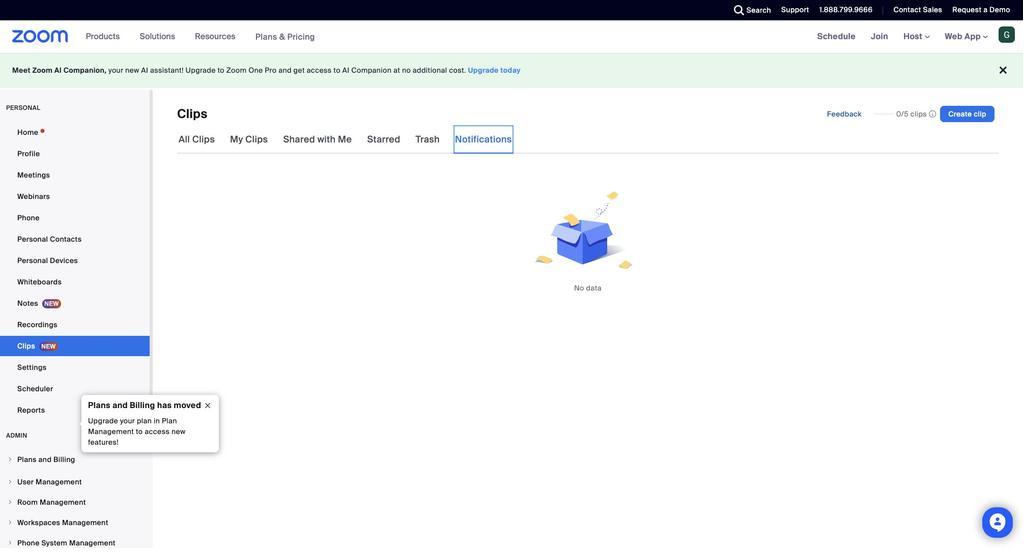 Task type: locate. For each thing, give the bounding box(es) containing it.
plans down the scheduler link
[[88, 400, 110, 411]]

right image inside the plans and billing menu item
[[7, 457, 13, 463]]

new down the plan
[[171, 427, 186, 436]]

request a demo link
[[945, 0, 1023, 20], [953, 5, 1010, 14]]

1 horizontal spatial billing
[[130, 400, 155, 411]]

and for plans and billing has moved
[[112, 400, 128, 411]]

1 horizontal spatial upgrade
[[186, 66, 216, 75]]

new
[[125, 66, 139, 75], [171, 427, 186, 436]]

upgrade right cost.
[[468, 66, 499, 75]]

and left get
[[279, 66, 292, 75]]

0/5 clips application
[[874, 109, 936, 119]]

0 horizontal spatial zoom
[[32, 66, 53, 75]]

1 horizontal spatial new
[[171, 427, 186, 436]]

upgrade down product information navigation on the left top of page
[[186, 66, 216, 75]]

0 vertical spatial new
[[125, 66, 139, 75]]

join link
[[863, 20, 896, 53]]

0 horizontal spatial ai
[[54, 66, 62, 75]]

management for workspaces management
[[62, 518, 108, 527]]

0 vertical spatial right image
[[7, 457, 13, 463]]

management
[[88, 427, 134, 436], [36, 477, 82, 487], [40, 498, 86, 507], [62, 518, 108, 527], [69, 539, 115, 548]]

plans and billing menu item
[[0, 450, 150, 471]]

assistant!
[[150, 66, 184, 75]]

clips right all
[[192, 133, 215, 146]]

right image inside room management menu item
[[7, 499, 13, 505]]

billing
[[130, 400, 155, 411], [53, 455, 75, 464]]

clips inside tab
[[192, 133, 215, 146]]

phone inside menu item
[[17, 539, 40, 548]]

2 vertical spatial and
[[38, 455, 52, 464]]

billing inside tooltip
[[130, 400, 155, 411]]

with
[[317, 133, 336, 146]]

1 horizontal spatial access
[[307, 66, 332, 75]]

your right companion,
[[108, 66, 123, 75]]

to inside upgrade your plan in plan management to access new features!
[[136, 427, 143, 436]]

billing for plans and billing has moved
[[130, 400, 155, 411]]

0 vertical spatial personal
[[17, 235, 48, 244]]

1 phone from the top
[[17, 213, 40, 222]]

0 vertical spatial billing
[[130, 400, 155, 411]]

personal contacts link
[[0, 229, 150, 249]]

billing up user management menu item
[[53, 455, 75, 464]]

right image left room
[[7, 499, 13, 505]]

clips up settings
[[17, 342, 35, 351]]

scheduler link
[[0, 379, 150, 399]]

banner
[[0, 20, 1023, 53]]

host button
[[904, 31, 930, 42]]

1 vertical spatial personal
[[17, 256, 48, 265]]

personal devices link
[[0, 250, 150, 271]]

clips up all clips in the top left of the page
[[177, 106, 207, 122]]

2 vertical spatial plans
[[17, 455, 37, 464]]

1 right image from the top
[[7, 457, 13, 463]]

billing inside menu item
[[53, 455, 75, 464]]

webinars link
[[0, 186, 150, 207]]

and inside menu item
[[38, 455, 52, 464]]

your
[[108, 66, 123, 75], [120, 416, 135, 426]]

personal devices
[[17, 256, 78, 265]]

meet zoom ai companion, footer
[[0, 53, 1023, 88]]

right image for phone
[[7, 540, 13, 546]]

your left plan
[[120, 416, 135, 426]]

ai
[[54, 66, 62, 75], [141, 66, 148, 75], [342, 66, 349, 75]]

host
[[904, 31, 925, 42]]

1 vertical spatial phone
[[17, 539, 40, 548]]

access right get
[[307, 66, 332, 75]]

settings link
[[0, 357, 150, 378]]

workspaces management
[[17, 518, 108, 527]]

upgrade up features!
[[88, 416, 118, 426]]

management down workspaces management "menu item"
[[69, 539, 115, 548]]

and inside tooltip
[[112, 400, 128, 411]]

zoom
[[32, 66, 53, 75], [226, 66, 247, 75]]

right image down admin
[[7, 457, 13, 463]]

upgrade
[[186, 66, 216, 75], [468, 66, 499, 75], [88, 416, 118, 426]]

admin menu menu
[[0, 450, 150, 548]]

create clip button
[[940, 106, 995, 122]]

0 vertical spatial your
[[108, 66, 123, 75]]

settings
[[17, 363, 47, 372]]

billing up plan
[[130, 400, 155, 411]]

plans & pricing link
[[255, 31, 315, 42], [255, 31, 315, 42]]

one
[[248, 66, 263, 75]]

personal
[[17, 235, 48, 244], [17, 256, 48, 265]]

2 horizontal spatial plans
[[255, 31, 277, 42]]

personal up personal devices
[[17, 235, 48, 244]]

to
[[218, 66, 224, 75], [334, 66, 340, 75], [136, 427, 143, 436]]

my
[[230, 133, 243, 146]]

plans left &
[[255, 31, 277, 42]]

your inside upgrade your plan in plan management to access new features!
[[120, 416, 135, 426]]

plans for plans and billing has moved
[[88, 400, 110, 411]]

1 vertical spatial access
[[145, 427, 170, 436]]

plans and billing has moved
[[88, 400, 201, 411]]

management up features!
[[88, 427, 134, 436]]

and for plans and billing
[[38, 455, 52, 464]]

1 vertical spatial new
[[171, 427, 186, 436]]

plans up user
[[17, 455, 37, 464]]

ai left assistant!
[[141, 66, 148, 75]]

ai left companion,
[[54, 66, 62, 75]]

to left companion
[[334, 66, 340, 75]]

management up phone system management menu item
[[62, 518, 108, 527]]

resources
[[195, 31, 235, 42]]

zoom right the meet
[[32, 66, 53, 75]]

2 horizontal spatial ai
[[342, 66, 349, 75]]

2 right image from the top
[[7, 499, 13, 505]]

solutions button
[[140, 20, 180, 53]]

whiteboards
[[17, 277, 62, 287]]

0 horizontal spatial upgrade
[[88, 416, 118, 426]]

management inside upgrade your plan in plan management to access new features!
[[88, 427, 134, 436]]

management up 'room management'
[[36, 477, 82, 487]]

plans & pricing
[[255, 31, 315, 42]]

management inside "menu item"
[[62, 518, 108, 527]]

new left assistant!
[[125, 66, 139, 75]]

0/5
[[896, 109, 909, 119]]

1 right image from the top
[[7, 479, 13, 485]]

1 vertical spatial right image
[[7, 499, 13, 505]]

and up upgrade your plan in plan management to access new features!
[[112, 400, 128, 411]]

2 personal from the top
[[17, 256, 48, 265]]

access
[[307, 66, 332, 75], [145, 427, 170, 436]]

home link
[[0, 122, 150, 143]]

clips right 'my'
[[245, 133, 268, 146]]

notes
[[17, 299, 38, 308]]

data
[[586, 284, 602, 293]]

room
[[17, 498, 38, 507]]

plans inside tooltip
[[88, 400, 110, 411]]

right image left 'workspaces' at bottom left
[[7, 520, 13, 526]]

0 horizontal spatial to
[[136, 427, 143, 436]]

0 horizontal spatial new
[[125, 66, 139, 75]]

1 vertical spatial right image
[[7, 520, 13, 526]]

phone down 'workspaces' at bottom left
[[17, 539, 40, 548]]

all clips tab
[[177, 125, 216, 154]]

meet
[[12, 66, 30, 75]]

demo
[[990, 5, 1010, 14]]

right image inside phone system management menu item
[[7, 540, 13, 546]]

schedule link
[[810, 20, 863, 53]]

to down plan
[[136, 427, 143, 436]]

1 vertical spatial plans
[[88, 400, 110, 411]]

access inside meet zoom ai companion, footer
[[307, 66, 332, 75]]

0 vertical spatial and
[[279, 66, 292, 75]]

at
[[393, 66, 400, 75]]

0 vertical spatial phone
[[17, 213, 40, 222]]

2 horizontal spatial and
[[279, 66, 292, 75]]

personal menu menu
[[0, 122, 150, 421]]

plans inside product information navigation
[[255, 31, 277, 42]]

right image for plans
[[7, 457, 13, 463]]

right image inside workspaces management "menu item"
[[7, 520, 13, 526]]

0 vertical spatial right image
[[7, 479, 13, 485]]

0 horizontal spatial plans
[[17, 455, 37, 464]]

right image
[[7, 479, 13, 485], [7, 499, 13, 505]]

to down 'resources' dropdown button
[[218, 66, 224, 75]]

today
[[501, 66, 521, 75]]

and inside meet zoom ai companion, footer
[[279, 66, 292, 75]]

2 vertical spatial right image
[[7, 540, 13, 546]]

plan
[[162, 416, 177, 426]]

zoom logo image
[[12, 30, 68, 43]]

1 horizontal spatial zoom
[[226, 66, 247, 75]]

starred
[[367, 133, 400, 146]]

2 right image from the top
[[7, 520, 13, 526]]

whiteboards link
[[0, 272, 150, 292]]

phone inside personal menu menu
[[17, 213, 40, 222]]

plans and billing
[[17, 455, 75, 464]]

phone
[[17, 213, 40, 222], [17, 539, 40, 548]]

solutions
[[140, 31, 175, 42]]

1 vertical spatial and
[[112, 400, 128, 411]]

0 horizontal spatial and
[[38, 455, 52, 464]]

2 zoom from the left
[[226, 66, 247, 75]]

3 right image from the top
[[7, 540, 13, 546]]

a
[[983, 5, 988, 14]]

profile link
[[0, 144, 150, 164]]

clips link
[[0, 336, 150, 356]]

phone link
[[0, 208, 150, 228]]

and up user management
[[38, 455, 52, 464]]

devices
[[50, 256, 78, 265]]

moved
[[174, 400, 201, 411]]

2 phone from the top
[[17, 539, 40, 548]]

phone system management menu item
[[0, 533, 150, 548]]

zoom left one
[[226, 66, 247, 75]]

management up workspaces management
[[40, 498, 86, 507]]

1 horizontal spatial and
[[112, 400, 128, 411]]

feedback button
[[819, 106, 870, 122]]

1 horizontal spatial ai
[[141, 66, 148, 75]]

0 horizontal spatial billing
[[53, 455, 75, 464]]

right image for room management
[[7, 499, 13, 505]]

upgrade your plan in plan management to access new features!
[[88, 416, 186, 447]]

access down in
[[145, 427, 170, 436]]

right image left "system"
[[7, 540, 13, 546]]

1 personal from the top
[[17, 235, 48, 244]]

1.888.799.9666 button
[[812, 0, 875, 20], [819, 5, 873, 14]]

right image inside user management menu item
[[7, 479, 13, 485]]

1 horizontal spatial plans
[[88, 400, 110, 411]]

ai left companion
[[342, 66, 349, 75]]

shared with me tab
[[282, 125, 353, 154]]

product information navigation
[[78, 20, 323, 53]]

0 vertical spatial access
[[307, 66, 332, 75]]

plans inside menu item
[[17, 455, 37, 464]]

create
[[948, 109, 972, 119]]

personal up whiteboards
[[17, 256, 48, 265]]

phone down webinars
[[17, 213, 40, 222]]

all clips
[[179, 133, 215, 146]]

0 vertical spatial plans
[[255, 31, 277, 42]]

0 horizontal spatial access
[[145, 427, 170, 436]]

1 vertical spatial your
[[120, 416, 135, 426]]

right image left user
[[7, 479, 13, 485]]

phone system management
[[17, 539, 115, 548]]

1 vertical spatial billing
[[53, 455, 75, 464]]

right image for user management
[[7, 479, 13, 485]]

right image
[[7, 457, 13, 463], [7, 520, 13, 526], [7, 540, 13, 546]]



Task type: vqa. For each thing, say whether or not it's contained in the screenshot.
first heading from right
no



Task type: describe. For each thing, give the bounding box(es) containing it.
clips
[[911, 109, 927, 119]]

personal contacts
[[17, 235, 82, 244]]

join
[[871, 31, 888, 42]]

1.888.799.9666
[[819, 5, 873, 14]]

create clip
[[948, 109, 986, 119]]

close image
[[200, 401, 216, 410]]

1 zoom from the left
[[32, 66, 53, 75]]

2 horizontal spatial to
[[334, 66, 340, 75]]

system
[[41, 539, 67, 548]]

access inside upgrade your plan in plan management to access new features!
[[145, 427, 170, 436]]

resources button
[[195, 20, 240, 53]]

plans for plans & pricing
[[255, 31, 277, 42]]

shared
[[283, 133, 315, 146]]

2 ai from the left
[[141, 66, 148, 75]]

in
[[154, 416, 160, 426]]

my clips tab
[[229, 125, 269, 154]]

support
[[781, 5, 809, 14]]

search button
[[726, 0, 774, 20]]

no
[[402, 66, 411, 75]]

trash tab
[[414, 125, 441, 154]]

3 ai from the left
[[342, 66, 349, 75]]

search
[[747, 6, 771, 15]]

upgrade today link
[[468, 66, 521, 75]]

workspaces management menu item
[[0, 513, 150, 532]]

sales
[[923, 5, 942, 14]]

shared with me
[[283, 133, 352, 146]]

products
[[86, 31, 120, 42]]

home
[[17, 128, 38, 137]]

personal for personal devices
[[17, 256, 48, 265]]

plans for plans and billing
[[17, 455, 37, 464]]

reports
[[17, 406, 45, 415]]

1 ai from the left
[[54, 66, 62, 75]]

management for user management
[[36, 477, 82, 487]]

recordings link
[[0, 315, 150, 335]]

cost.
[[449, 66, 466, 75]]

me
[[338, 133, 352, 146]]

right image for workspaces
[[7, 520, 13, 526]]

request
[[953, 5, 982, 14]]

meet zoom ai companion, your new ai assistant! upgrade to zoom one pro and get access to ai companion at no additional cost. upgrade today
[[12, 66, 521, 75]]

tabs of clips tab list
[[177, 125, 513, 154]]

web app
[[945, 31, 981, 42]]

no
[[574, 284, 584, 293]]

meetings link
[[0, 165, 150, 185]]

all
[[179, 133, 190, 146]]

billing for plans and billing
[[53, 455, 75, 464]]

contacts
[[50, 235, 82, 244]]

management for room management
[[40, 498, 86, 507]]

user management menu item
[[0, 472, 150, 492]]

phone for phone
[[17, 213, 40, 222]]

companion,
[[63, 66, 107, 75]]

webinars
[[17, 192, 50, 201]]

web
[[945, 31, 963, 42]]

&
[[279, 31, 285, 42]]

meetings navigation
[[810, 20, 1023, 53]]

room management menu item
[[0, 493, 150, 512]]

user management
[[17, 477, 82, 487]]

contact sales
[[894, 5, 942, 14]]

personal
[[6, 104, 40, 112]]

clips inside personal menu menu
[[17, 342, 35, 351]]

starred tab
[[366, 125, 402, 154]]

features!
[[88, 438, 119, 447]]

new inside meet zoom ai companion, footer
[[125, 66, 139, 75]]

meetings
[[17, 171, 50, 180]]

profile
[[17, 149, 40, 158]]

recordings
[[17, 320, 57, 329]]

schedule
[[817, 31, 856, 42]]

no data
[[574, 284, 602, 293]]

plans and billing has moved tooltip
[[79, 395, 219, 453]]

banner containing products
[[0, 20, 1023, 53]]

trash
[[416, 133, 440, 146]]

0/5 clips
[[896, 109, 927, 119]]

pricing
[[287, 31, 315, 42]]

your inside meet zoom ai companion, footer
[[108, 66, 123, 75]]

new inside upgrade your plan in plan management to access new features!
[[171, 427, 186, 436]]

additional
[[413, 66, 447, 75]]

my clips
[[230, 133, 268, 146]]

clips inside tab
[[245, 133, 268, 146]]

notifications
[[455, 133, 512, 146]]

clip
[[974, 109, 986, 119]]

contact
[[894, 5, 921, 14]]

2 horizontal spatial upgrade
[[468, 66, 499, 75]]

plan
[[137, 416, 152, 426]]

phone for phone system management
[[17, 539, 40, 548]]

pro
[[265, 66, 277, 75]]

get
[[293, 66, 305, 75]]

products button
[[86, 20, 124, 53]]

1 horizontal spatial to
[[218, 66, 224, 75]]

companion
[[351, 66, 392, 75]]

has
[[157, 400, 172, 411]]

personal for personal contacts
[[17, 235, 48, 244]]

upgrade inside upgrade your plan in plan management to access new features!
[[88, 416, 118, 426]]

admin
[[6, 432, 27, 440]]

reports link
[[0, 400, 150, 420]]

profile picture image
[[999, 26, 1015, 43]]

web app button
[[945, 31, 988, 42]]

feedback
[[827, 109, 862, 119]]

user
[[17, 477, 34, 487]]

notes link
[[0, 293, 150, 314]]

room management
[[17, 498, 86, 507]]



